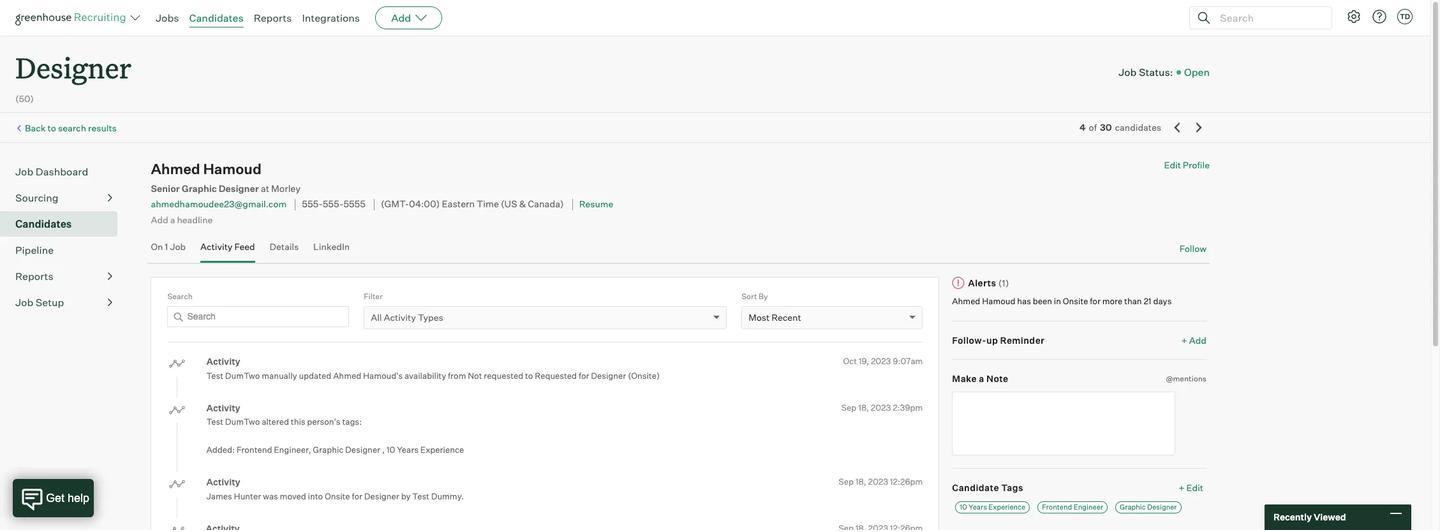Task type: locate. For each thing, give the bounding box(es) containing it.
oct 19, 2023 9:07am
[[843, 356, 923, 366]]

follow-up reminder
[[952, 335, 1045, 346]]

on
[[151, 241, 163, 252]]

experience up the dummy. at left
[[420, 445, 464, 455]]

years down candidate
[[969, 503, 987, 512]]

reports down pipeline
[[15, 270, 53, 283]]

1 vertical spatial to
[[525, 370, 533, 381]]

1 vertical spatial reports link
[[15, 269, 112, 284]]

1 vertical spatial frontend
[[1042, 503, 1072, 512]]

1 horizontal spatial years
[[969, 503, 987, 512]]

0 horizontal spatial onsite
[[325, 491, 350, 501]]

hamoud for ahmed hamoud senior graphic designer at morley
[[203, 160, 262, 178]]

0 horizontal spatial 10
[[387, 445, 395, 455]]

2:39pm
[[893, 402, 923, 413]]

0 horizontal spatial for
[[352, 491, 362, 501]]

follow-
[[952, 335, 986, 346]]

job left status: in the top right of the page
[[1119, 66, 1137, 78]]

0 horizontal spatial ahmed
[[151, 160, 200, 178]]

to right requested
[[525, 370, 533, 381]]

onsite right into
[[325, 491, 350, 501]]

sep down oct
[[841, 402, 857, 413]]

onsite right in at the right
[[1063, 296, 1088, 306]]

0 horizontal spatial hamoud
[[203, 160, 262, 178]]

10 years experience link
[[955, 502, 1030, 514]]

hamoud up the ahmedhamoudee23@gmail.com link
[[203, 160, 262, 178]]

1 horizontal spatial graphic
[[313, 445, 344, 455]]

to right back
[[48, 122, 56, 133]]

0 vertical spatial for
[[1090, 296, 1101, 306]]

graphic
[[182, 183, 217, 195], [313, 445, 344, 455], [1120, 503, 1146, 512]]

1 horizontal spatial add
[[391, 11, 411, 24]]

5555
[[343, 199, 366, 210]]

for left more
[[1090, 296, 1101, 306]]

job left setup at the bottom left of the page
[[15, 296, 33, 309]]

designer link
[[15, 36, 131, 89]]

ahmedhamoudee23@gmail.com
[[151, 199, 287, 210]]

+ inside + add link
[[1182, 335, 1187, 346]]

2023 for 2:39pm
[[871, 402, 891, 413]]

1 vertical spatial dumtwo
[[225, 417, 260, 427]]

555- left "5555"
[[302, 199, 323, 210]]

job up sourcing
[[15, 165, 33, 178]]

0 horizontal spatial graphic
[[182, 183, 217, 195]]

frontend right the added:
[[237, 445, 272, 455]]

make a note
[[952, 373, 1009, 384]]

graphic up the ahmedhamoudee23@gmail.com link
[[182, 183, 217, 195]]

1 horizontal spatial frontend
[[1042, 503, 1072, 512]]

18, for sep 18, 2023 12:26pm
[[856, 477, 866, 487]]

for
[[1090, 296, 1101, 306], [579, 370, 589, 381], [352, 491, 362, 501]]

2 horizontal spatial ahmed
[[952, 296, 980, 306]]

frontend left engineer at the right
[[1042, 503, 1072, 512]]

reports link up job setup link
[[15, 269, 112, 284]]

0 vertical spatial sep
[[841, 402, 857, 413]]

years right ,
[[397, 445, 419, 455]]

+ inside + edit link
[[1179, 482, 1185, 493]]

types
[[418, 312, 443, 323]]

+ up graphic designer link
[[1179, 482, 1185, 493]]

note
[[987, 373, 1009, 384]]

add inside "popup button"
[[391, 11, 411, 24]]

back to search results link
[[25, 122, 117, 133]]

1 vertical spatial hamoud
[[982, 296, 1016, 306]]

reports link left the integrations
[[254, 11, 292, 24]]

job dashboard link
[[15, 164, 112, 179]]

2 vertical spatial ahmed
[[333, 370, 361, 381]]

details
[[270, 241, 299, 252]]

sep 18, 2023 2:39pm
[[841, 402, 923, 413]]

1 vertical spatial 18,
[[856, 477, 866, 487]]

0 horizontal spatial search text field
[[167, 306, 349, 327]]

canada)
[[528, 199, 564, 210]]

1 vertical spatial 10
[[960, 503, 967, 512]]

9:07am
[[893, 356, 923, 366]]

dumtwo for altered
[[225, 417, 260, 427]]

18, left 12:26pm
[[856, 477, 866, 487]]

04:00)
[[409, 199, 440, 210]]

candidates down sourcing
[[15, 218, 72, 230]]

designer left ,
[[345, 445, 380, 455]]

for right requested
[[579, 370, 589, 381]]

0 vertical spatial hamoud
[[203, 160, 262, 178]]

reports
[[254, 11, 292, 24], [15, 270, 53, 283]]

candidates
[[1115, 122, 1161, 133]]

activity feed
[[200, 241, 255, 252]]

job setup link
[[15, 295, 112, 310]]

a left note
[[979, 373, 984, 384]]

graphic inside ahmed hamoud senior graphic designer at morley
[[182, 183, 217, 195]]

1 555- from the left
[[302, 199, 323, 210]]

+ add link
[[1182, 334, 1207, 347]]

0 vertical spatial search text field
[[1217, 9, 1320, 27]]

james hunter was moved into onsite for designer by test dummy.
[[206, 491, 464, 501]]

details link
[[270, 241, 299, 260]]

21
[[1144, 296, 1152, 306]]

test dumtwo altered this person's tags:
[[206, 417, 362, 427]]

at
[[261, 183, 269, 195]]

0 vertical spatial a
[[170, 214, 175, 225]]

1 vertical spatial sep
[[839, 477, 854, 487]]

2023 left 2:39pm
[[871, 402, 891, 413]]

was
[[263, 491, 278, 501]]

back
[[25, 122, 46, 133]]

oct
[[843, 356, 857, 366]]

candidates link
[[189, 11, 244, 24], [15, 216, 112, 232]]

frontend engineer
[[1042, 503, 1103, 512]]

designer up the ahmedhamoudee23@gmail.com link
[[219, 183, 259, 195]]

sep for sep 18, 2023 12:26pm
[[839, 477, 854, 487]]

years
[[397, 445, 419, 455], [969, 503, 987, 512]]

1 vertical spatial a
[[979, 373, 984, 384]]

1 horizontal spatial 10
[[960, 503, 967, 512]]

18, for sep 18, 2023 2:39pm
[[858, 402, 869, 413]]

0 horizontal spatial experience
[[420, 445, 464, 455]]

1 vertical spatial graphic
[[313, 445, 344, 455]]

0 vertical spatial 10
[[387, 445, 395, 455]]

0 vertical spatial 2023
[[871, 356, 891, 366]]

+ up @mentions in the right of the page
[[1182, 335, 1187, 346]]

linkedin link
[[313, 241, 350, 260]]

0 vertical spatial edit
[[1164, 160, 1181, 170]]

1 vertical spatial onsite
[[325, 491, 350, 501]]

job for job status:
[[1119, 66, 1137, 78]]

0 horizontal spatial candidates
[[15, 218, 72, 230]]

10 right ,
[[387, 445, 395, 455]]

most
[[749, 312, 770, 323]]

back to search results
[[25, 122, 117, 133]]

555-555-5555
[[302, 199, 366, 210]]

candidates link right jobs
[[189, 11, 244, 24]]

1 horizontal spatial experience
[[989, 503, 1026, 512]]

all
[[371, 312, 382, 323]]

a left headline
[[170, 214, 175, 225]]

to
[[48, 122, 56, 133], [525, 370, 533, 381]]

1 vertical spatial ahmed
[[952, 296, 980, 306]]

2 vertical spatial 2023
[[868, 477, 888, 487]]

1 vertical spatial +
[[1179, 482, 1185, 493]]

designer down greenhouse recruiting image
[[15, 48, 131, 86]]

1 horizontal spatial candidates
[[189, 11, 244, 24]]

sourcing link
[[15, 190, 112, 206]]

availability
[[405, 370, 446, 381]]

sourcing
[[15, 192, 58, 204]]

1
[[165, 241, 168, 252]]

@mentions link
[[1166, 373, 1207, 385]]

10
[[387, 445, 395, 455], [960, 503, 967, 512]]

2 555- from the left
[[323, 199, 343, 210]]

experience
[[420, 445, 464, 455], [989, 503, 1026, 512]]

make
[[952, 373, 977, 384]]

0 horizontal spatial add
[[151, 214, 168, 225]]

0 vertical spatial add
[[391, 11, 411, 24]]

test for test dumtwo altered this person's tags:
[[206, 417, 223, 427]]

most recent
[[749, 312, 801, 323]]

hamoud inside ahmed hamoud senior graphic designer at morley
[[203, 160, 262, 178]]

graphic right engineer at the right
[[1120, 503, 1146, 512]]

1 vertical spatial 2023
[[871, 402, 891, 413]]

for right into
[[352, 491, 362, 501]]

1 vertical spatial for
[[579, 370, 589, 381]]

0 vertical spatial 18,
[[858, 402, 869, 413]]

sort
[[742, 291, 757, 301]]

activity
[[200, 241, 233, 252], [384, 312, 416, 323], [206, 356, 240, 367], [206, 402, 240, 413], [206, 477, 240, 488]]

0 vertical spatial dumtwo
[[225, 370, 260, 381]]

Search text field
[[1217, 9, 1320, 27], [167, 306, 349, 327]]

1 vertical spatial candidates
[[15, 218, 72, 230]]

graphic for frontend
[[313, 445, 344, 455]]

0 vertical spatial ahmed
[[151, 160, 200, 178]]

555- up linkedin
[[323, 199, 343, 210]]

None text field
[[952, 392, 1176, 455]]

sep left 12:26pm
[[839, 477, 854, 487]]

0 horizontal spatial reports
[[15, 270, 53, 283]]

1 horizontal spatial edit
[[1187, 482, 1203, 493]]

morley
[[271, 183, 301, 195]]

experience down tags
[[989, 503, 1026, 512]]

1 horizontal spatial search text field
[[1217, 9, 1320, 27]]

10 down candidate
[[960, 503, 967, 512]]

555-
[[302, 199, 323, 210], [323, 199, 343, 210]]

0 horizontal spatial a
[[170, 214, 175, 225]]

candidates link up pipeline link
[[15, 216, 112, 232]]

candidates
[[189, 11, 244, 24], [15, 218, 72, 230]]

1 horizontal spatial candidates link
[[189, 11, 244, 24]]

+ for + edit
[[1179, 482, 1185, 493]]

designer left by
[[364, 491, 399, 501]]

pipeline
[[15, 244, 54, 257]]

2 horizontal spatial add
[[1189, 335, 1207, 346]]

dumtwo left the "manually"
[[225, 370, 260, 381]]

0 vertical spatial frontend
[[237, 445, 272, 455]]

2 vertical spatial for
[[352, 491, 362, 501]]

2 vertical spatial graphic
[[1120, 503, 1146, 512]]

setup
[[36, 296, 64, 309]]

18, left 2:39pm
[[858, 402, 869, 413]]

ahmed up senior
[[151, 160, 200, 178]]

0 horizontal spatial to
[[48, 122, 56, 133]]

30
[[1100, 122, 1112, 133]]

td button
[[1397, 9, 1413, 24]]

(1)
[[998, 277, 1009, 288]]

2 horizontal spatial for
[[1090, 296, 1101, 306]]

1 horizontal spatial a
[[979, 373, 984, 384]]

dumtwo
[[225, 370, 260, 381], [225, 417, 260, 427]]

hamoud down (1) at the right
[[982, 296, 1016, 306]]

1 dumtwo from the top
[[225, 370, 260, 381]]

0 vertical spatial onsite
[[1063, 296, 1088, 306]]

graphic designer link
[[1115, 502, 1182, 514]]

test
[[206, 370, 223, 381], [206, 417, 223, 427], [412, 491, 429, 501]]

most recent option
[[749, 312, 801, 323]]

1 horizontal spatial to
[[525, 370, 533, 381]]

1 horizontal spatial reports link
[[254, 11, 292, 24]]

activity for sep 18, 2023 2:39pm
[[206, 402, 240, 413]]

candidates right jobs
[[189, 11, 244, 24]]

1 vertical spatial candidates link
[[15, 216, 112, 232]]

designer down + edit link at right
[[1147, 503, 1177, 512]]

1 horizontal spatial hamoud
[[982, 296, 1016, 306]]

1 vertical spatial test
[[206, 417, 223, 427]]

pipeline link
[[15, 243, 112, 258]]

reports link
[[254, 11, 292, 24], [15, 269, 112, 284]]

onsite
[[1063, 296, 1088, 306], [325, 491, 350, 501]]

2 vertical spatial test
[[412, 491, 429, 501]]

2023 right 19,
[[871, 356, 891, 366]]

2 dumtwo from the top
[[225, 417, 260, 427]]

2 vertical spatial add
[[1189, 335, 1207, 346]]

0 horizontal spatial reports link
[[15, 269, 112, 284]]

0 horizontal spatial years
[[397, 445, 419, 455]]

1 vertical spatial add
[[151, 214, 168, 225]]

graphic down person's
[[313, 445, 344, 455]]

1 horizontal spatial onsite
[[1063, 296, 1088, 306]]

ahmed down alerts
[[952, 296, 980, 306]]

2023 for 9:07am
[[871, 356, 891, 366]]

0 vertical spatial +
[[1182, 335, 1187, 346]]

reports left the integrations
[[254, 11, 292, 24]]

2023 for 12:26pm
[[868, 477, 888, 487]]

2023 left 12:26pm
[[868, 477, 888, 487]]

feed
[[234, 241, 255, 252]]

ahmed inside ahmed hamoud senior graphic designer at morley
[[151, 160, 200, 178]]

alerts
[[968, 277, 996, 288]]

1 vertical spatial reports
[[15, 270, 53, 283]]

1 horizontal spatial reports
[[254, 11, 292, 24]]

0 vertical spatial graphic
[[182, 183, 217, 195]]

hamoud's
[[363, 370, 403, 381]]

0 vertical spatial test
[[206, 370, 223, 381]]

dumtwo left altered
[[225, 417, 260, 427]]

ahmed right 'updated'
[[333, 370, 361, 381]]



Task type: vqa. For each thing, say whether or not it's contained in the screenshot.
and
no



Task type: describe. For each thing, give the bounding box(es) containing it.
onsite for in
[[1063, 296, 1088, 306]]

requested
[[484, 370, 523, 381]]

reports inside reports link
[[15, 270, 53, 283]]

frontend engineer link
[[1038, 502, 1108, 514]]

recently
[[1274, 512, 1312, 523]]

activity feed link
[[200, 241, 255, 260]]

test dumtwo manually updated ahmed hamoud's availability from not requested to requested for designer (onsite)
[[206, 370, 660, 381]]

for for days
[[1090, 296, 1101, 306]]

on 1 job
[[151, 241, 186, 252]]

profile
[[1183, 160, 1210, 170]]

designer left (onsite) on the bottom of the page
[[591, 370, 626, 381]]

graphic for hamoud
[[182, 183, 217, 195]]

sort by
[[742, 291, 768, 301]]

on 1 job link
[[151, 241, 186, 260]]

td
[[1400, 12, 1410, 21]]

candidate tags
[[952, 482, 1023, 493]]

added:
[[206, 445, 235, 455]]

senior
[[151, 183, 180, 195]]

0 horizontal spatial candidates link
[[15, 216, 112, 232]]

1 vertical spatial experience
[[989, 503, 1026, 512]]

add button
[[375, 6, 442, 29]]

for for dummy.
[[352, 491, 362, 501]]

hunter
[[234, 491, 261, 501]]

sep for sep 18, 2023 2:39pm
[[841, 402, 857, 413]]

(50)
[[15, 93, 34, 104]]

hamoud for ahmed hamoud has been in onsite for more than 21 days
[[982, 296, 1016, 306]]

james
[[206, 491, 232, 501]]

configure image
[[1346, 9, 1362, 24]]

ahmed for ahmed hamoud has been in onsite for more than 21 days
[[952, 296, 980, 306]]

eastern
[[442, 199, 475, 210]]

dumtwo for manually
[[225, 370, 260, 381]]

activity for oct 19, 2023 9:07am
[[206, 356, 240, 367]]

not
[[468, 370, 482, 381]]

designer inside graphic designer link
[[1147, 503, 1177, 512]]

greenhouse recruiting image
[[15, 10, 130, 26]]

add for add
[[391, 11, 411, 24]]

+ for + add
[[1182, 335, 1187, 346]]

graphic designer
[[1120, 503, 1177, 512]]

1 horizontal spatial ahmed
[[333, 370, 361, 381]]

0 vertical spatial to
[[48, 122, 56, 133]]

jobs
[[156, 11, 179, 24]]

job right 1
[[170, 241, 186, 252]]

filter
[[364, 291, 383, 301]]

by
[[759, 291, 768, 301]]

edit profile link
[[1164, 160, 1210, 170]]

(onsite)
[[628, 370, 660, 381]]

+ edit
[[1179, 482, 1203, 493]]

integrations link
[[302, 11, 360, 24]]

person's
[[307, 417, 340, 427]]

&
[[519, 199, 526, 210]]

has
[[1017, 296, 1031, 306]]

0 horizontal spatial frontend
[[237, 445, 272, 455]]

+ edit link
[[1176, 479, 1207, 496]]

td button
[[1395, 6, 1415, 27]]

jobs link
[[156, 11, 179, 24]]

1 vertical spatial years
[[969, 503, 987, 512]]

1 vertical spatial search text field
[[167, 306, 349, 327]]

0 vertical spatial candidates link
[[189, 11, 244, 24]]

,
[[382, 445, 385, 455]]

follow
[[1180, 243, 1207, 254]]

ahmed for ahmed hamoud senior graphic designer at morley
[[151, 160, 200, 178]]

add a headline
[[151, 214, 213, 225]]

test for test dumtwo manually updated ahmed hamoud's availability from not requested to requested for designer (onsite)
[[206, 370, 223, 381]]

engineer
[[1074, 503, 1103, 512]]

search
[[167, 291, 193, 301]]

status:
[[1139, 66, 1173, 78]]

edit profile
[[1164, 160, 1210, 170]]

integrations
[[302, 11, 360, 24]]

resume link
[[579, 199, 613, 210]]

12:26pm
[[890, 477, 923, 487]]

2 horizontal spatial graphic
[[1120, 503, 1146, 512]]

onsite for into
[[325, 491, 350, 501]]

reminder
[[1000, 335, 1045, 346]]

headline
[[177, 214, 213, 225]]

activity for sep 18, 2023 12:26pm
[[206, 477, 240, 488]]

job status:
[[1119, 66, 1173, 78]]

a for make
[[979, 373, 984, 384]]

manually
[[262, 370, 297, 381]]

job setup
[[15, 296, 64, 309]]

add for add a headline
[[151, 214, 168, 225]]

0 vertical spatial reports
[[254, 11, 292, 24]]

dashboard
[[36, 165, 88, 178]]

tags
[[1001, 482, 1023, 493]]

into
[[308, 491, 323, 501]]

0 vertical spatial candidates
[[189, 11, 244, 24]]

job for job dashboard
[[15, 165, 33, 178]]

search
[[58, 122, 86, 133]]

0 vertical spatial reports link
[[254, 11, 292, 24]]

1 vertical spatial edit
[[1187, 482, 1203, 493]]

candidate
[[952, 482, 999, 493]]

alerts (1)
[[968, 277, 1009, 288]]

moved
[[280, 491, 306, 501]]

4
[[1080, 122, 1086, 133]]

open
[[1184, 66, 1210, 78]]

than
[[1124, 296, 1142, 306]]

0 vertical spatial experience
[[420, 445, 464, 455]]

1 horizontal spatial for
[[579, 370, 589, 381]]

0 vertical spatial years
[[397, 445, 419, 455]]

0 horizontal spatial edit
[[1164, 160, 1181, 170]]

follow link
[[1180, 243, 1207, 255]]

added: frontend engineer, graphic designer , 10 years experience
[[206, 445, 464, 455]]

resume
[[579, 199, 613, 210]]

from
[[448, 370, 466, 381]]

(us
[[501, 199, 517, 210]]

been
[[1033, 296, 1052, 306]]

10 years experience
[[960, 503, 1026, 512]]

by
[[401, 491, 411, 501]]

ahmedhamoudee23@gmail.com link
[[151, 199, 287, 210]]

of
[[1089, 122, 1097, 133]]

a for add
[[170, 214, 175, 225]]

job for job setup
[[15, 296, 33, 309]]

designer inside ahmed hamoud senior graphic designer at morley
[[219, 183, 259, 195]]



